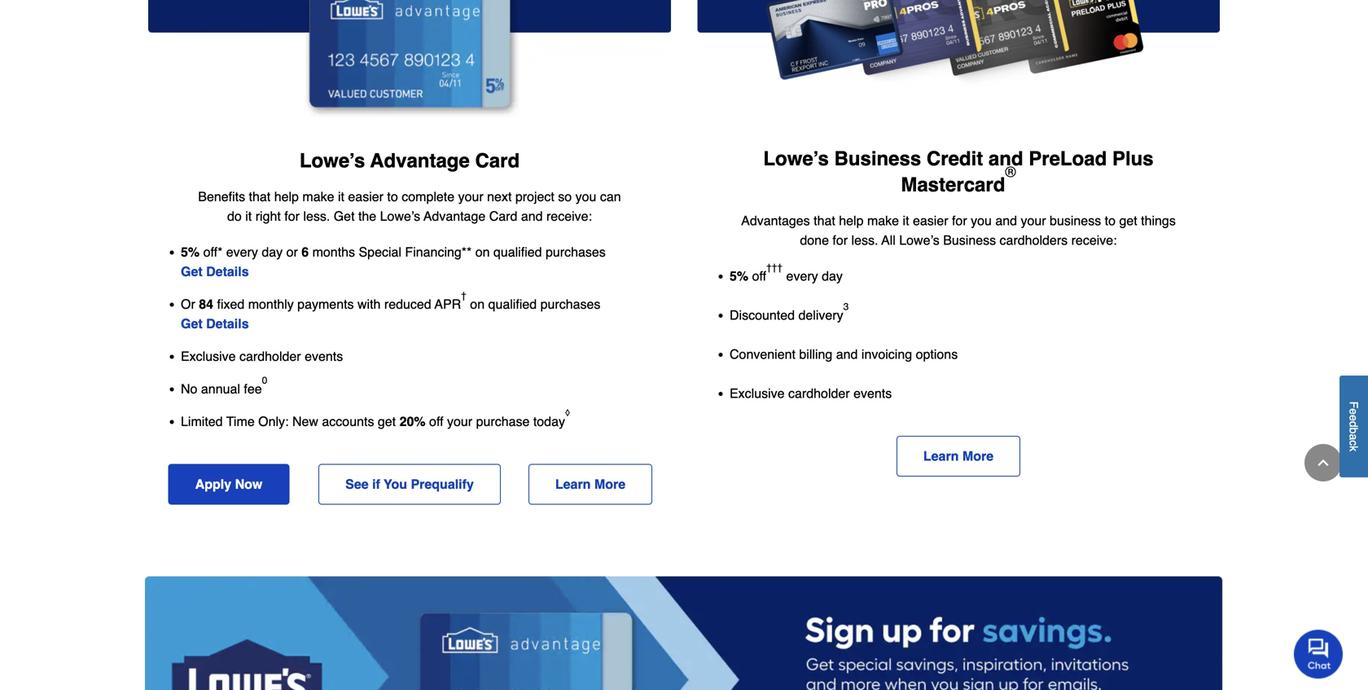 Task type: vqa. For each thing, say whether or not it's contained in the screenshot.
leftmost you
yes



Task type: describe. For each thing, give the bounding box(es) containing it.
for your home. image
[[148, 0, 671, 118]]

financing**
[[405, 244, 472, 259]]

invoicing
[[862, 347, 913, 362]]

a
[[1348, 434, 1361, 440]]

purchase
[[476, 414, 530, 429]]

make for business
[[868, 213, 900, 228]]

or
[[181, 296, 195, 312]]

fixed
[[217, 296, 245, 312]]

get inside benefits that help make it easier to complete your next project so you can do it right for less. get the lowe's advantage card and receive:
[[334, 208, 355, 224]]

chat invite button image
[[1295, 629, 1345, 679]]

every inside 5% off ††† every day
[[787, 268, 819, 284]]

no
[[181, 381, 198, 396]]

0 horizontal spatial it
[[245, 208, 252, 224]]

billing
[[800, 347, 833, 362]]

lowe's up the
[[300, 149, 365, 172]]

you
[[384, 477, 407, 492]]

and right billing
[[837, 347, 858, 362]]

84
[[199, 296, 214, 312]]

1 vertical spatial events
[[854, 386, 892, 401]]

monthly
[[248, 296, 294, 312]]

†
[[461, 290, 467, 302]]

®
[[1006, 164, 1017, 180]]

options
[[916, 347, 958, 362]]

on for financing**
[[476, 244, 490, 259]]

plus
[[1113, 147, 1154, 170]]

do
[[227, 208, 242, 224]]

lowe's advantage card
[[300, 149, 520, 172]]

only:
[[258, 414, 289, 429]]

and inside "advantages that help make it easier for you and your business to get things done for less. all lowe's business cardholders receive:"
[[996, 213, 1018, 228]]

off*
[[203, 244, 223, 259]]

see if you prequalify link
[[319, 464, 501, 505]]

1 horizontal spatial learn more link
[[897, 436, 1021, 477]]

0
[[262, 375, 268, 386]]

learn more for the left the "learn more" 'link'
[[556, 477, 626, 492]]

accounts
[[322, 414, 374, 429]]

convenient
[[730, 347, 796, 362]]

advantages that help make it easier for you and your business to get things done for less. all lowe's business cardholders receive:
[[742, 213, 1177, 248]]

details for every
[[206, 264, 249, 279]]

0 horizontal spatial learn more link
[[529, 464, 653, 505]]

time
[[226, 414, 255, 429]]

see
[[346, 477, 369, 492]]

all
[[882, 233, 896, 248]]

if
[[372, 477, 380, 492]]

or
[[286, 244, 298, 259]]

with
[[358, 296, 381, 312]]

0 vertical spatial exclusive cardholder events
[[181, 349, 343, 364]]

limited
[[181, 414, 223, 429]]

receive: inside benefits that help make it easier to complete your next project so you can do it right for less. get the lowe's advantage card and receive:
[[547, 208, 592, 224]]

months
[[313, 244, 355, 259]]

6
[[302, 244, 309, 259]]

benefits
[[198, 189, 245, 204]]

lowe's business credit and preload plus mastercard
[[764, 147, 1154, 196]]

2 get details link from the top
[[181, 316, 249, 331]]

card inside benefits that help make it easier to complete your next project so you can do it right for less. get the lowe's advantage card and receive:
[[489, 208, 518, 224]]

less. inside benefits that help make it easier to complete your next project so you can do it right for less. get the lowe's advantage card and receive:
[[303, 208, 330, 224]]

reduced
[[385, 296, 432, 312]]

done
[[800, 233, 830, 248]]

more for the left the "learn more" 'link'
[[595, 477, 626, 492]]

it for lowe's business credit and preload plus mastercard
[[903, 213, 910, 228]]

scroll to top element
[[1305, 444, 1343, 482]]

get inside limited time only: new accounts get 20% off your purchase today ◊
[[378, 414, 396, 429]]

†††
[[767, 262, 783, 273]]

0 horizontal spatial cardholder
[[240, 349, 301, 364]]

today
[[534, 414, 565, 429]]

you inside benefits that help make it easier to complete your next project so you can do it right for less. get the lowe's advantage card and receive:
[[576, 189, 597, 204]]

for inside benefits that help make it easier to complete your next project so you can do it right for less. get the lowe's advantage card and receive:
[[285, 208, 300, 224]]

day inside 5% off ††† every day
[[822, 268, 843, 284]]

get for monthly
[[181, 316, 203, 331]]

complete
[[402, 189, 455, 204]]

off inside limited time only: new accounts get 20% off your purchase today ◊
[[429, 414, 444, 429]]

payments
[[298, 296, 354, 312]]

off inside 5% off ††† every day
[[753, 268, 767, 284]]

discounted delivery 3
[[730, 301, 849, 323]]

business
[[1050, 213, 1102, 228]]

b
[[1348, 428, 1361, 434]]

learn for the rightmost the "learn more" 'link'
[[924, 449, 959, 464]]

get for day
[[181, 264, 203, 279]]

3
[[844, 301, 849, 313]]

advantage inside benefits that help make it easier to complete your next project so you can do it right for less. get the lowe's advantage card and receive:
[[424, 208, 486, 224]]

learn more for the rightmost the "learn more" 'link'
[[924, 449, 994, 464]]

discounted
[[730, 308, 795, 323]]

so
[[558, 189, 572, 204]]

1 horizontal spatial cardholder
[[789, 386, 850, 401]]

new
[[292, 414, 319, 429]]

or 84 fixed monthly payments with reduced apr † on qualified purchases get details
[[181, 290, 601, 331]]

f e e d b a c k button
[[1340, 376, 1369, 478]]

easier for advantage
[[348, 189, 384, 204]]

that for lowe's advantage card
[[249, 189, 271, 204]]

lowe's inside lowe's business credit and preload plus mastercard
[[764, 147, 829, 170]]

1 get details link from the top
[[181, 264, 249, 279]]

qualified for financing**
[[494, 244, 542, 259]]

apr
[[435, 296, 461, 312]]

to inside "advantages that help make it easier for you and your business to get things done for less. all lowe's business cardholders receive:"
[[1105, 213, 1116, 228]]

f e e d b a c k
[[1348, 402, 1361, 452]]

details for fixed
[[206, 316, 249, 331]]

2 horizontal spatial for
[[953, 213, 968, 228]]

advantages
[[742, 213, 811, 228]]

0 vertical spatial advantage
[[370, 149, 470, 172]]

things
[[1142, 213, 1177, 228]]

business inside "advantages that help make it easier for you and your business to get things done for less. all lowe's business cardholders receive:"
[[944, 233, 997, 248]]

annual
[[201, 381, 240, 396]]

help for lowe's business credit and preload plus mastercard
[[840, 213, 864, 228]]



Task type: locate. For each thing, give the bounding box(es) containing it.
0 vertical spatial exclusive
[[181, 349, 236, 364]]

1 vertical spatial receive:
[[1072, 233, 1118, 248]]

day left or
[[262, 244, 283, 259]]

exclusive
[[181, 349, 236, 364], [730, 386, 785, 401]]

day inside 5% off* every day or 6 months special financing** on qualified purchases get details
[[262, 244, 283, 259]]

details inside or 84 fixed monthly payments with reduced apr † on qualified purchases get details
[[206, 316, 249, 331]]

apply now
[[195, 477, 263, 492]]

easier inside "advantages that help make it easier for you and your business to get things done for less. all lowe's business cardholders receive:"
[[913, 213, 949, 228]]

chevron up image
[[1316, 455, 1332, 471]]

0 vertical spatial get
[[1120, 213, 1138, 228]]

every right "off*"
[[226, 244, 258, 259]]

20%
[[400, 414, 426, 429]]

details down "off*"
[[206, 264, 249, 279]]

0 vertical spatial receive:
[[547, 208, 592, 224]]

1 horizontal spatial to
[[1105, 213, 1116, 228]]

lowe's inside benefits that help make it easier to complete your next project so you can do it right for less. get the lowe's advantage card and receive:
[[380, 208, 421, 224]]

qualified for †
[[489, 296, 537, 312]]

0 vertical spatial easier
[[348, 189, 384, 204]]

make inside benefits that help make it easier to complete your next project so you can do it right for less. get the lowe's advantage card and receive:
[[303, 189, 335, 204]]

1 vertical spatial details
[[206, 316, 249, 331]]

1 vertical spatial 5%
[[730, 268, 749, 284]]

1 horizontal spatial exclusive cardholder events
[[730, 386, 892, 401]]

1 vertical spatial day
[[822, 268, 843, 284]]

1 horizontal spatial receive:
[[1072, 233, 1118, 248]]

0 vertical spatial cardholder
[[240, 349, 301, 364]]

1 vertical spatial your
[[1021, 213, 1047, 228]]

sign up for savings. get special savings, inspiration and invitations when you sign up for emails. image
[[145, 576, 1224, 690]]

benefits that help make it easier to complete your next project so you can do it right for less. get the lowe's advantage card and receive:
[[198, 189, 621, 224]]

1 vertical spatial less.
[[852, 233, 879, 248]]

0 vertical spatial that
[[249, 189, 271, 204]]

that
[[249, 189, 271, 204], [814, 213, 836, 228]]

1 vertical spatial get details link
[[181, 316, 249, 331]]

no annual fee 0
[[181, 375, 268, 396]]

2 e from the top
[[1348, 415, 1361, 421]]

learn for the left the "learn more" 'link'
[[556, 477, 591, 492]]

to inside benefits that help make it easier to complete your next project so you can do it right for less. get the lowe's advantage card and receive:
[[387, 189, 398, 204]]

and inside lowe's business credit and preload plus mastercard
[[989, 147, 1024, 170]]

lowe's right the
[[380, 208, 421, 224]]

0 vertical spatial to
[[387, 189, 398, 204]]

0 horizontal spatial less.
[[303, 208, 330, 224]]

prequalify
[[411, 477, 474, 492]]

0 horizontal spatial more
[[595, 477, 626, 492]]

fee
[[244, 381, 262, 396]]

0 horizontal spatial day
[[262, 244, 283, 259]]

day
[[262, 244, 283, 259], [822, 268, 843, 284]]

exclusive cardholder events
[[181, 349, 343, 364], [730, 386, 892, 401]]

apply now link
[[168, 464, 290, 505]]

◊
[[565, 407, 570, 419]]

off
[[753, 268, 767, 284], [429, 414, 444, 429]]

every right †††
[[787, 268, 819, 284]]

on inside 5% off* every day or 6 months special financing** on qualified purchases get details
[[476, 244, 490, 259]]

0 horizontal spatial for
[[285, 208, 300, 224]]

the
[[359, 208, 377, 224]]

qualified
[[494, 244, 542, 259], [489, 296, 537, 312]]

get inside 5% off* every day or 6 months special financing** on qualified purchases get details
[[181, 264, 203, 279]]

to right business
[[1105, 213, 1116, 228]]

exclusive down convenient
[[730, 386, 785, 401]]

project
[[516, 189, 555, 204]]

see if you prequalify
[[346, 477, 474, 492]]

your left "next"
[[458, 189, 484, 204]]

cardholder
[[240, 349, 301, 364], [789, 386, 850, 401]]

e up d
[[1348, 409, 1361, 415]]

that up right
[[249, 189, 271, 204]]

you down mastercard
[[971, 213, 992, 228]]

help up right
[[274, 189, 299, 204]]

qualified down project
[[494, 244, 542, 259]]

0 horizontal spatial off
[[429, 414, 444, 429]]

1 vertical spatial exclusive cardholder events
[[730, 386, 892, 401]]

0 vertical spatial card
[[475, 149, 520, 172]]

0 vertical spatial your
[[458, 189, 484, 204]]

limited time only: new accounts get 20% off your purchase today ◊
[[181, 407, 573, 429]]

lowe's up advantages
[[764, 147, 829, 170]]

get
[[334, 208, 355, 224], [181, 264, 203, 279], [181, 316, 203, 331]]

cardholder up 0
[[240, 349, 301, 364]]

f
[[1348, 402, 1361, 409]]

you inside "advantages that help make it easier for you and your business to get things done for less. all lowe's business cardholders receive:"
[[971, 213, 992, 228]]

make for advantage
[[303, 189, 335, 204]]

it up months
[[338, 189, 345, 204]]

0 horizontal spatial to
[[387, 189, 398, 204]]

1 vertical spatial business
[[944, 233, 997, 248]]

0 horizontal spatial learn more
[[556, 477, 626, 492]]

apply
[[195, 477, 232, 492]]

2 vertical spatial your
[[447, 414, 473, 429]]

exclusive cardholder events up 0
[[181, 349, 343, 364]]

receive:
[[547, 208, 592, 224], [1072, 233, 1118, 248]]

details
[[206, 264, 249, 279], [206, 316, 249, 331]]

help for lowe's advantage card
[[274, 189, 299, 204]]

1 horizontal spatial you
[[971, 213, 992, 228]]

off up 'discounted' at the top of the page
[[753, 268, 767, 284]]

1 horizontal spatial easier
[[913, 213, 949, 228]]

make inside "advantages that help make it easier for you and your business to get things done for less. all lowe's business cardholders receive:"
[[868, 213, 900, 228]]

details inside 5% off* every day or 6 months special financing** on qualified purchases get details
[[206, 264, 249, 279]]

1 horizontal spatial business
[[944, 233, 997, 248]]

2 details from the top
[[206, 316, 249, 331]]

0 horizontal spatial learn
[[556, 477, 591, 492]]

learn
[[924, 449, 959, 464], [556, 477, 591, 492]]

get inside "advantages that help make it easier for you and your business to get things done for less. all lowe's business cardholders receive:"
[[1120, 213, 1138, 228]]

5% left "off*"
[[181, 244, 200, 259]]

you
[[576, 189, 597, 204], [971, 213, 992, 228]]

0 vertical spatial business
[[835, 147, 922, 170]]

learn more
[[924, 449, 994, 464], [556, 477, 626, 492]]

0 horizontal spatial help
[[274, 189, 299, 204]]

purchases for 5% off* every day or 6 months special financing** on qualified purchases get details
[[546, 244, 606, 259]]

1 vertical spatial get
[[378, 414, 396, 429]]

next
[[487, 189, 512, 204]]

1 vertical spatial cardholder
[[789, 386, 850, 401]]

and inside benefits that help make it easier to complete your next project so you can do it right for less. get the lowe's advantage card and receive:
[[521, 208, 543, 224]]

get left things
[[1120, 213, 1138, 228]]

more
[[963, 449, 994, 464], [595, 477, 626, 492]]

and
[[989, 147, 1024, 170], [521, 208, 543, 224], [996, 213, 1018, 228], [837, 347, 858, 362]]

your
[[458, 189, 484, 204], [1021, 213, 1047, 228], [447, 414, 473, 429]]

for down mastercard
[[953, 213, 968, 228]]

1 details from the top
[[206, 264, 249, 279]]

1 vertical spatial learn
[[556, 477, 591, 492]]

day down done
[[822, 268, 843, 284]]

details down fixed
[[206, 316, 249, 331]]

make up the all
[[868, 213, 900, 228]]

more for the rightmost the "learn more" 'link'
[[963, 449, 994, 464]]

your up cardholders in the top of the page
[[1021, 213, 1047, 228]]

on
[[476, 244, 490, 259], [470, 296, 485, 312]]

0 horizontal spatial that
[[249, 189, 271, 204]]

get up 'or'
[[181, 264, 203, 279]]

and right "credit"
[[989, 147, 1024, 170]]

2 vertical spatial get
[[181, 316, 203, 331]]

that up done
[[814, 213, 836, 228]]

and up cardholders in the top of the page
[[996, 213, 1018, 228]]

get details link down 84
[[181, 316, 249, 331]]

1 vertical spatial get
[[181, 264, 203, 279]]

every
[[226, 244, 258, 259], [787, 268, 819, 284]]

0 horizontal spatial exclusive
[[181, 349, 236, 364]]

receive: down so
[[547, 208, 592, 224]]

your inside benefits that help make it easier to complete your next project so you can do it right for less. get the lowe's advantage card and receive:
[[458, 189, 484, 204]]

on for †
[[470, 296, 485, 312]]

exclusive up no annual fee 0
[[181, 349, 236, 364]]

0 vertical spatial learn
[[924, 449, 959, 464]]

less. inside "advantages that help make it easier for you and your business to get things done for less. all lowe's business cardholders receive:"
[[852, 233, 879, 248]]

0 horizontal spatial receive:
[[547, 208, 592, 224]]

can
[[600, 189, 621, 204]]

1 vertical spatial on
[[470, 296, 485, 312]]

1 vertical spatial easier
[[913, 213, 949, 228]]

on right financing**
[[476, 244, 490, 259]]

your for so
[[458, 189, 484, 204]]

less. up 6
[[303, 208, 330, 224]]

0 horizontal spatial make
[[303, 189, 335, 204]]

events down payments
[[305, 349, 343, 364]]

0 horizontal spatial get
[[378, 414, 396, 429]]

0 vertical spatial make
[[303, 189, 335, 204]]

get inside or 84 fixed monthly payments with reduced apr † on qualified purchases get details
[[181, 316, 203, 331]]

to left complete
[[387, 189, 398, 204]]

make
[[303, 189, 335, 204], [868, 213, 900, 228]]

help inside benefits that help make it easier to complete your next project so you can do it right for less. get the lowe's advantage card and receive:
[[274, 189, 299, 204]]

1 vertical spatial card
[[489, 208, 518, 224]]

get down 'or'
[[181, 316, 203, 331]]

get details link down "off*"
[[181, 264, 249, 279]]

0 vertical spatial every
[[226, 244, 258, 259]]

0 vertical spatial on
[[476, 244, 490, 259]]

0 horizontal spatial every
[[226, 244, 258, 259]]

get left 20%
[[378, 414, 396, 429]]

it right do
[[245, 208, 252, 224]]

easier
[[348, 189, 384, 204], [913, 213, 949, 228]]

help right advantages
[[840, 213, 864, 228]]

1 vertical spatial off
[[429, 414, 444, 429]]

e up b
[[1348, 415, 1361, 421]]

business left "credit"
[[835, 147, 922, 170]]

k
[[1348, 446, 1361, 452]]

0 vertical spatial events
[[305, 349, 343, 364]]

c
[[1348, 440, 1361, 446]]

to
[[387, 189, 398, 204], [1105, 213, 1116, 228]]

1 vertical spatial purchases
[[541, 296, 601, 312]]

easier down mastercard
[[913, 213, 949, 228]]

business
[[835, 147, 922, 170], [944, 233, 997, 248]]

get left the
[[334, 208, 355, 224]]

get
[[1120, 213, 1138, 228], [378, 414, 396, 429]]

receive: down business
[[1072, 233, 1118, 248]]

cardholder down billing
[[789, 386, 850, 401]]

your left purchase
[[447, 414, 473, 429]]

on right †
[[470, 296, 485, 312]]

1 horizontal spatial every
[[787, 268, 819, 284]]

help
[[274, 189, 299, 204], [840, 213, 864, 228]]

purchases inside 5% off* every day or 6 months special financing** on qualified purchases get details
[[546, 244, 606, 259]]

every inside 5% off* every day or 6 months special financing** on qualified purchases get details
[[226, 244, 258, 259]]

0 vertical spatial you
[[576, 189, 597, 204]]

1 horizontal spatial more
[[963, 449, 994, 464]]

0 vertical spatial 5%
[[181, 244, 200, 259]]

it inside "advantages that help make it easier for you and your business to get things done for less. all lowe's business cardholders receive:"
[[903, 213, 910, 228]]

card down "next"
[[489, 208, 518, 224]]

1 vertical spatial you
[[971, 213, 992, 228]]

receive: inside "advantages that help make it easier for you and your business to get things done for less. all lowe's business cardholders receive:"
[[1072, 233, 1118, 248]]

for right done
[[833, 233, 848, 248]]

it
[[338, 189, 345, 204], [245, 208, 252, 224], [903, 213, 910, 228]]

5% for 5% off ††† every day
[[730, 268, 749, 284]]

1 vertical spatial help
[[840, 213, 864, 228]]

learn more link
[[897, 436, 1021, 477], [529, 464, 653, 505]]

for right right
[[285, 208, 300, 224]]

that for lowe's business credit and preload plus mastercard
[[814, 213, 836, 228]]

it down mastercard
[[903, 213, 910, 228]]

cardholders
[[1000, 233, 1068, 248]]

lowe's inside "advantages that help make it easier for you and your business to get things done for less. all lowe's business cardholders receive:"
[[900, 233, 940, 248]]

your inside "advantages that help make it easier for you and your business to get things done for less. all lowe's business cardholders receive:"
[[1021, 213, 1047, 228]]

special
[[359, 244, 402, 259]]

for your business. image
[[698, 0, 1221, 116]]

make up 6
[[303, 189, 335, 204]]

off right 20%
[[429, 414, 444, 429]]

1 e from the top
[[1348, 409, 1361, 415]]

1 horizontal spatial that
[[814, 213, 836, 228]]

qualified right †
[[489, 296, 537, 312]]

0 horizontal spatial exclusive cardholder events
[[181, 349, 343, 364]]

events down invoicing
[[854, 386, 892, 401]]

1 vertical spatial more
[[595, 477, 626, 492]]

it for lowe's advantage card
[[338, 189, 345, 204]]

1 vertical spatial advantage
[[424, 208, 486, 224]]

5% for 5% off* every day or 6 months special financing** on qualified purchases get details
[[181, 244, 200, 259]]

2 horizontal spatial it
[[903, 213, 910, 228]]

0 horizontal spatial 5%
[[181, 244, 200, 259]]

lowe's right the all
[[900, 233, 940, 248]]

your inside limited time only: new accounts get 20% off your purchase today ◊
[[447, 414, 473, 429]]

1 horizontal spatial events
[[854, 386, 892, 401]]

purchases for or 84 fixed monthly payments with reduced apr † on qualified purchases get details
[[541, 296, 601, 312]]

5% left †††
[[730, 268, 749, 284]]

0 vertical spatial day
[[262, 244, 283, 259]]

right
[[256, 208, 281, 224]]

convenient billing and invoicing options
[[730, 347, 958, 362]]

you right so
[[576, 189, 597, 204]]

advantage up complete
[[370, 149, 470, 172]]

on inside or 84 fixed monthly payments with reduced apr † on qualified purchases get details
[[470, 296, 485, 312]]

delivery
[[799, 308, 844, 323]]

5% off ††† every day
[[730, 262, 843, 284]]

easier up the
[[348, 189, 384, 204]]

0 horizontal spatial easier
[[348, 189, 384, 204]]

your for ◊
[[447, 414, 473, 429]]

that inside benefits that help make it easier to complete your next project so you can do it right for less. get the lowe's advantage card and receive:
[[249, 189, 271, 204]]

1 vertical spatial qualified
[[489, 296, 537, 312]]

purchases inside or 84 fixed monthly payments with reduced apr † on qualified purchases get details
[[541, 296, 601, 312]]

0 vertical spatial help
[[274, 189, 299, 204]]

exclusive cardholder events down billing
[[730, 386, 892, 401]]

now
[[235, 477, 263, 492]]

0 horizontal spatial you
[[576, 189, 597, 204]]

0 vertical spatial get details link
[[181, 264, 249, 279]]

1 vertical spatial learn more
[[556, 477, 626, 492]]

credit
[[927, 147, 984, 170]]

0 horizontal spatial business
[[835, 147, 922, 170]]

5% off* every day or 6 months special financing** on qualified purchases get details
[[181, 244, 606, 279]]

0 vertical spatial off
[[753, 268, 767, 284]]

mastercard
[[902, 174, 1006, 196]]

5% inside 5% off ††† every day
[[730, 268, 749, 284]]

5% inside 5% off* every day or 6 months special financing** on qualified purchases get details
[[181, 244, 200, 259]]

qualified inside 5% off* every day or 6 months special financing** on qualified purchases get details
[[494, 244, 542, 259]]

0 horizontal spatial events
[[305, 349, 343, 364]]

e
[[1348, 409, 1361, 415], [1348, 415, 1361, 421]]

advantage down complete
[[424, 208, 486, 224]]

1 horizontal spatial get
[[1120, 213, 1138, 228]]

qualified inside or 84 fixed monthly payments with reduced apr † on qualified purchases get details
[[489, 296, 537, 312]]

0 vertical spatial details
[[206, 264, 249, 279]]

and down project
[[521, 208, 543, 224]]

1 horizontal spatial make
[[868, 213, 900, 228]]

purchases
[[546, 244, 606, 259], [541, 296, 601, 312]]

business inside lowe's business credit and preload plus mastercard
[[835, 147, 922, 170]]

card up "next"
[[475, 149, 520, 172]]

easier inside benefits that help make it easier to complete your next project so you can do it right for less. get the lowe's advantage card and receive:
[[348, 189, 384, 204]]

events
[[305, 349, 343, 364], [854, 386, 892, 401]]

1 horizontal spatial day
[[822, 268, 843, 284]]

0 vertical spatial learn more
[[924, 449, 994, 464]]

preload
[[1029, 147, 1108, 170]]

1 horizontal spatial it
[[338, 189, 345, 204]]

1 vertical spatial every
[[787, 268, 819, 284]]

card
[[475, 149, 520, 172], [489, 208, 518, 224]]

1 horizontal spatial help
[[840, 213, 864, 228]]

that inside "advantages that help make it easier for you and your business to get things done for less. all lowe's business cardholders receive:"
[[814, 213, 836, 228]]

d
[[1348, 421, 1361, 428]]

1 horizontal spatial exclusive
[[730, 386, 785, 401]]

help inside "advantages that help make it easier for you and your business to get things done for less. all lowe's business cardholders receive:"
[[840, 213, 864, 228]]

1 horizontal spatial for
[[833, 233, 848, 248]]

lowe's
[[764, 147, 829, 170], [300, 149, 365, 172], [380, 208, 421, 224], [900, 233, 940, 248]]

1 vertical spatial exclusive
[[730, 386, 785, 401]]

less. left the all
[[852, 233, 879, 248]]

easier for business
[[913, 213, 949, 228]]

business down mastercard
[[944, 233, 997, 248]]

0 vertical spatial qualified
[[494, 244, 542, 259]]

1 vertical spatial that
[[814, 213, 836, 228]]



